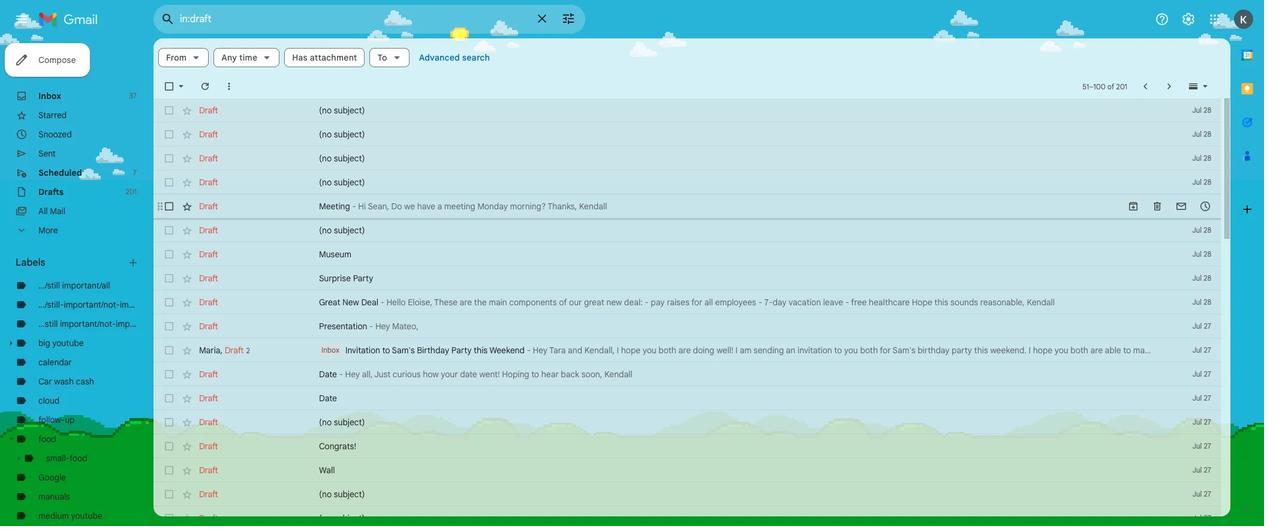 Task type: locate. For each thing, give the bounding box(es) containing it.
important/not- up ...still important/not-important link on the left bottom
[[64, 299, 120, 310]]

kendall right reasonable,
[[1027, 297, 1055, 308]]

hope
[[912, 297, 933, 308]]

main content
[[154, 38, 1264, 526]]

7 (no subject) link from the top
[[319, 488, 1156, 500]]

medium
[[38, 511, 69, 521]]

small-food link
[[46, 453, 87, 464]]

7 (no subject) from the top
[[319, 489, 365, 500]]

great
[[319, 297, 340, 308]]

hi
[[358, 201, 366, 212]]

(no subject) link
[[319, 104, 1156, 116], [319, 128, 1156, 140], [319, 152, 1156, 164], [319, 176, 1156, 188], [319, 224, 1156, 236], [319, 416, 1156, 428], [319, 488, 1156, 500], [319, 512, 1156, 524]]

you right invitation
[[845, 345, 858, 356]]

2 vertical spatial hey
[[345, 369, 360, 380]]

date up congrats!
[[319, 393, 337, 404]]

sent link
[[38, 148, 56, 159]]

2 sam's from the left
[[893, 345, 916, 356]]

1 horizontal spatial i
[[736, 345, 738, 356]]

invitation
[[798, 345, 833, 356]]

1 vertical spatial important
[[116, 319, 153, 329]]

you down pay
[[643, 345, 657, 356]]

2 horizontal spatial this
[[975, 345, 989, 356]]

8 jul 28 from the top
[[1193, 298, 1212, 307]]

2 horizontal spatial both
[[1071, 345, 1089, 356]]

2 i from the left
[[736, 345, 738, 356]]

10 row from the top
[[154, 314, 1222, 338]]

do
[[392, 201, 402, 212]]

important for .../still-important/not-important
[[120, 299, 157, 310]]

1 horizontal spatial sam's
[[893, 345, 916, 356]]

(no subject) link for 16th row from the bottom
[[319, 152, 1156, 164]]

car wash cash
[[38, 376, 94, 387]]

7 jul 27 from the top
[[1193, 466, 1212, 475]]

this right party
[[975, 345, 989, 356]]

free
[[852, 297, 867, 308]]

date left all,
[[319, 369, 337, 380]]

1 27 from the top
[[1204, 322, 1212, 331]]

back
[[561, 369, 580, 380]]

(no subject) link for 17th row
[[319, 488, 1156, 500]]

1 horizontal spatial inbox
[[322, 346, 340, 355]]

(no for "(no subject)" link related to 18th row from the bottom of the main content containing from
[[319, 105, 332, 116]]

2 horizontal spatial you
[[1055, 345, 1069, 356]]

1 vertical spatial hey
[[533, 345, 548, 356]]

hey left all,
[[345, 369, 360, 380]]

sam's down mateo,
[[392, 345, 415, 356]]

youtube right medium
[[71, 511, 102, 521]]

kendall right thanks,
[[579, 201, 607, 212]]

0 horizontal spatial are
[[460, 297, 472, 308]]

hope right kendall,
[[621, 345, 641, 356]]

sam's left birthday
[[893, 345, 916, 356]]

wall link
[[319, 464, 1156, 476]]

0 vertical spatial the
[[474, 297, 487, 308]]

28 for 13th row from the bottom of the main content containing from
[[1204, 226, 1212, 235]]

4 (no subject) link from the top
[[319, 176, 1156, 188]]

28 for 11th row from the bottom of the main content containing from
[[1204, 274, 1212, 283]]

3 i from the left
[[1029, 345, 1031, 356]]

small-
[[46, 453, 70, 464]]

both down free
[[861, 345, 878, 356]]

0 vertical spatial important/not-
[[64, 299, 120, 310]]

for down the healthcare
[[880, 345, 891, 356]]

0 vertical spatial for
[[692, 297, 703, 308]]

important/not- for ...still
[[60, 319, 116, 329]]

8 (no from the top
[[319, 513, 332, 524]]

healthcare
[[869, 297, 910, 308]]

kendall right soon,
[[605, 369, 633, 380]]

inbox inside inbox invitation to sam's birthday party this weekend - hey tara and kendall, i hope you both are doing well! i am sending an  invitation to you both for sam's birthday party this weekend. i hope you  both are able to make it to the party! best regards,
[[322, 346, 340, 355]]

6 jul 27 from the top
[[1193, 442, 1212, 451]]

3 (no from the top
[[319, 153, 332, 164]]

both left 'doing'
[[659, 345, 677, 356]]

important/not- for .../still-
[[64, 299, 120, 310]]

14 jul from the top
[[1193, 442, 1203, 451]]

0 horizontal spatial i
[[617, 345, 619, 356]]

0 horizontal spatial 201
[[126, 187, 137, 196]]

party up the deal
[[353, 273, 373, 284]]

(no subject) link for fourth row from the top of the main content containing from
[[319, 176, 1156, 188]]

big youtube link
[[38, 338, 84, 349]]

are left 'doing'
[[679, 345, 691, 356]]

the left main
[[474, 297, 487, 308]]

1 vertical spatial inbox
[[322, 346, 340, 355]]

8 jul 27 from the top
[[1193, 490, 1212, 499]]

- left 7-
[[759, 297, 763, 308]]

advanced search options image
[[557, 7, 581, 31]]

9 jul from the top
[[1193, 322, 1203, 331]]

i left am
[[736, 345, 738, 356]]

compose
[[38, 55, 76, 65]]

mail
[[50, 206, 65, 217]]

28 for 9th row from the top of the main content containing from
[[1204, 298, 1212, 307]]

6 subject) from the top
[[334, 417, 365, 428]]

the left party!
[[1173, 345, 1186, 356]]

scheduled
[[38, 167, 82, 178]]

2 horizontal spatial i
[[1029, 345, 1031, 356]]

6 (no subject) from the top
[[319, 417, 365, 428]]

this
[[935, 297, 949, 308], [474, 345, 488, 356], [975, 345, 989, 356]]

None checkbox
[[163, 176, 175, 188], [163, 248, 175, 260], [163, 272, 175, 284], [163, 320, 175, 332], [163, 368, 175, 380], [163, 392, 175, 404], [163, 464, 175, 476], [163, 176, 175, 188], [163, 248, 175, 260], [163, 272, 175, 284], [163, 320, 175, 332], [163, 368, 175, 380], [163, 392, 175, 404], [163, 464, 175, 476]]

make
[[1134, 345, 1154, 356]]

hey left mateo,
[[376, 321, 390, 332]]

(no for first row from the bottom of the main content containing from "(no subject)" link
[[319, 513, 332, 524]]

5 (no from the top
[[319, 225, 332, 236]]

6 (no subject) link from the top
[[319, 416, 1156, 428]]

7 28 from the top
[[1204, 274, 1212, 283]]

0 horizontal spatial inbox
[[38, 91, 61, 101]]

2 (no subject) link from the top
[[319, 128, 1156, 140]]

of
[[559, 297, 567, 308]]

went!
[[480, 369, 500, 380]]

0 horizontal spatial hope
[[621, 345, 641, 356]]

4 row from the top
[[154, 170, 1222, 194]]

0 vertical spatial hey
[[376, 321, 390, 332]]

5 subject) from the top
[[334, 225, 365, 236]]

4 jul 27 from the top
[[1193, 394, 1212, 403]]

1 date from the top
[[319, 369, 337, 380]]

clear search image
[[530, 7, 554, 31]]

great
[[584, 297, 605, 308]]

settings image
[[1182, 12, 1196, 26]]

(no for second row's "(no subject)" link
[[319, 129, 332, 140]]

inbox inside labels navigation
[[38, 91, 61, 101]]

draft
[[199, 105, 218, 116], [199, 129, 218, 140], [199, 153, 218, 164], [199, 177, 218, 188], [199, 201, 218, 212], [199, 225, 218, 236], [199, 249, 218, 260], [199, 273, 218, 284], [199, 297, 218, 308], [199, 321, 218, 332], [225, 345, 244, 355], [199, 369, 218, 380], [199, 393, 218, 404], [199, 417, 218, 428], [199, 441, 218, 452], [199, 465, 218, 476], [199, 489, 218, 500], [199, 513, 218, 524]]

6 (no from the top
[[319, 417, 332, 428]]

0 vertical spatial kendall
[[579, 201, 607, 212]]

1 vertical spatial youtube
[[71, 511, 102, 521]]

1 horizontal spatial hey
[[376, 321, 390, 332]]

.../still important/all link
[[38, 280, 110, 291]]

invitation
[[346, 345, 380, 356]]

10 jul from the top
[[1193, 346, 1203, 355]]

reasonable,
[[981, 297, 1025, 308]]

cash
[[76, 376, 94, 387]]

i right weekend.
[[1029, 345, 1031, 356]]

tab list
[[1231, 38, 1265, 483]]

the
[[474, 297, 487, 308], [1173, 345, 1186, 356]]

6 jul 28 from the top
[[1193, 250, 1212, 259]]

4 subject) from the top
[[334, 177, 365, 188]]

calendar
[[38, 357, 72, 368]]

8 (no subject) link from the top
[[319, 512, 1156, 524]]

a
[[438, 201, 442, 212]]

congrats! link
[[319, 440, 1156, 452]]

(no subject) link for 18th row from the bottom of the main content containing from
[[319, 104, 1156, 116]]

2 28 from the top
[[1204, 130, 1212, 139]]

1 vertical spatial for
[[880, 345, 891, 356]]

hey left 'tara'
[[533, 345, 548, 356]]

inbox link
[[38, 91, 61, 101]]

date for date
[[319, 393, 337, 404]]

row
[[154, 98, 1222, 122], [154, 122, 1222, 146], [154, 146, 1222, 170], [154, 170, 1222, 194], [154, 194, 1222, 218], [154, 218, 1222, 242], [154, 242, 1222, 266], [154, 266, 1222, 290], [154, 290, 1222, 314], [154, 314, 1222, 338], [154, 338, 1264, 362], [154, 362, 1222, 386], [154, 386, 1222, 410], [154, 410, 1222, 434], [154, 434, 1222, 458], [154, 458, 1222, 482], [154, 482, 1222, 506], [154, 506, 1222, 526]]

7-
[[765, 297, 773, 308]]

important
[[120, 299, 157, 310], [116, 319, 153, 329]]

inbox down presentation
[[322, 346, 340, 355]]

0 vertical spatial food
[[38, 434, 56, 445]]

inbox up 'starred'
[[38, 91, 61, 101]]

2 jul 27 from the top
[[1193, 346, 1212, 355]]

0 vertical spatial important
[[120, 299, 157, 310]]

4 (no from the top
[[319, 177, 332, 188]]

5 (no subject) link from the top
[[319, 224, 1156, 236]]

0 vertical spatial date
[[319, 369, 337, 380]]

1 vertical spatial food
[[70, 453, 87, 464]]

17 row from the top
[[154, 482, 1222, 506]]

important/not- down .../still-important/not-important link
[[60, 319, 116, 329]]

5 (no subject) from the top
[[319, 225, 365, 236]]

both
[[659, 345, 677, 356], [861, 345, 878, 356], [1071, 345, 1089, 356]]

12 row from the top
[[154, 362, 1222, 386]]

youtube up calendar link
[[52, 338, 84, 349]]

(no for "(no subject)" link associated with 13th row from the bottom of the main content containing from
[[319, 225, 332, 236]]

...still
[[38, 319, 58, 329]]

1 (no subject) link from the top
[[319, 104, 1156, 116]]

important up ...still important/not-important link on the left bottom
[[120, 299, 157, 310]]

kendall
[[579, 201, 607, 212], [1027, 297, 1055, 308], [605, 369, 633, 380]]

hey for hey mateo,
[[376, 321, 390, 332]]

you left able
[[1055, 345, 1069, 356]]

201 inside main content
[[1117, 82, 1128, 91]]

4 jul from the top
[[1193, 178, 1202, 187]]

has attachment
[[292, 52, 357, 63]]

weekend
[[490, 345, 525, 356]]

8 27 from the top
[[1204, 490, 1212, 499]]

hey for hey all, just curious how your date went! hoping to hear back soon, kendall
[[345, 369, 360, 380]]

...still important/not-important link
[[38, 319, 153, 329]]

to
[[382, 345, 390, 356], [835, 345, 842, 356], [1124, 345, 1132, 356], [1163, 345, 1171, 356], [532, 369, 539, 380]]

6 28 from the top
[[1204, 250, 1212, 259]]

7 (no from the top
[[319, 489, 332, 500]]

0 vertical spatial youtube
[[52, 338, 84, 349]]

2 hope from the left
[[1034, 345, 1053, 356]]

17 jul from the top
[[1193, 514, 1203, 523]]

1 vertical spatial 201
[[126, 187, 137, 196]]

weekend.
[[991, 345, 1027, 356]]

0 horizontal spatial you
[[643, 345, 657, 356]]

both left able
[[1071, 345, 1089, 356]]

big youtube
[[38, 338, 84, 349]]

None search field
[[154, 5, 586, 34]]

1 horizontal spatial 201
[[1117, 82, 1128, 91]]

important/not-
[[64, 299, 120, 310], [60, 319, 116, 329]]

for
[[692, 297, 703, 308], [880, 345, 891, 356]]

all mail
[[38, 206, 65, 217]]

3 27 from the top
[[1204, 370, 1212, 379]]

5 28 from the top
[[1204, 226, 1212, 235]]

hey
[[376, 321, 390, 332], [533, 345, 548, 356], [345, 369, 360, 380]]

are right these
[[460, 297, 472, 308]]

deal
[[361, 297, 379, 308]]

- right the deal
[[381, 297, 385, 308]]

0 vertical spatial 201
[[1117, 82, 1128, 91]]

important for ...still important/not-important
[[116, 319, 153, 329]]

5 jul from the top
[[1193, 226, 1202, 235]]

None checkbox
[[163, 80, 175, 92], [163, 104, 175, 116], [163, 128, 175, 140], [163, 152, 175, 164], [163, 200, 175, 212], [163, 224, 175, 236], [163, 296, 175, 308], [163, 344, 175, 356], [163, 416, 175, 428], [163, 440, 175, 452], [163, 488, 175, 500], [163, 512, 175, 524], [163, 80, 175, 92], [163, 104, 175, 116], [163, 128, 175, 140], [163, 152, 175, 164], [163, 200, 175, 212], [163, 224, 175, 236], [163, 296, 175, 308], [163, 344, 175, 356], [163, 416, 175, 428], [163, 440, 175, 452], [163, 488, 175, 500], [163, 512, 175, 524]]

- left hi
[[352, 201, 356, 212]]

0 vertical spatial party
[[353, 273, 373, 284]]

more button
[[0, 221, 144, 240]]

2 (no from the top
[[319, 129, 332, 140]]

drafts link
[[38, 187, 64, 197]]

2 row from the top
[[154, 122, 1222, 146]]

1 horizontal spatial the
[[1173, 345, 1186, 356]]

3 28 from the top
[[1204, 154, 1212, 163]]

1 (no subject) from the top
[[319, 105, 365, 116]]

0 horizontal spatial for
[[692, 297, 703, 308]]

0 horizontal spatial both
[[659, 345, 677, 356]]

1 you from the left
[[643, 345, 657, 356]]

1 horizontal spatial are
[[679, 345, 691, 356]]

4 27 from the top
[[1204, 394, 1212, 403]]

1 horizontal spatial both
[[861, 345, 878, 356]]

...still important/not-important
[[38, 319, 153, 329]]

2 horizontal spatial are
[[1091, 345, 1103, 356]]

toolbar
[[1122, 200, 1218, 212]]

,
[[221, 345, 223, 355]]

201 right 100
[[1117, 82, 1128, 91]]

(no subject) link for second row
[[319, 128, 1156, 140]]

1 vertical spatial important/not-
[[60, 319, 116, 329]]

- left all,
[[339, 369, 343, 380]]

small-food
[[46, 453, 87, 464]]

cloud link
[[38, 395, 60, 406]]

important down .../still-important/not-important
[[116, 319, 153, 329]]

jul 28
[[1193, 106, 1212, 115], [1193, 130, 1212, 139], [1193, 154, 1212, 163], [1193, 178, 1212, 187], [1193, 226, 1212, 235], [1193, 250, 1212, 259], [1193, 274, 1212, 283], [1193, 298, 1212, 307]]

youtube
[[52, 338, 84, 349], [71, 511, 102, 521]]

0 horizontal spatial hey
[[345, 369, 360, 380]]

more image
[[223, 80, 235, 92]]

2
[[246, 346, 250, 355]]

0 horizontal spatial party
[[353, 273, 373, 284]]

row containing maria
[[154, 338, 1264, 362]]

1 horizontal spatial party
[[452, 345, 472, 356]]

for left 'all'
[[692, 297, 703, 308]]

28 for second row
[[1204, 130, 1212, 139]]

soon,
[[582, 369, 603, 380]]

inbox
[[38, 91, 61, 101], [322, 346, 340, 355]]

0 horizontal spatial sam's
[[392, 345, 415, 356]]

this up date - hey all, just curious how your date went! hoping to hear back soon, kendall
[[474, 345, 488, 356]]

3 subject) from the top
[[334, 153, 365, 164]]

3 both from the left
[[1071, 345, 1089, 356]]

0 vertical spatial inbox
[[38, 91, 61, 101]]

5 27 from the top
[[1204, 418, 1212, 427]]

we
[[404, 201, 415, 212]]

0 horizontal spatial this
[[474, 345, 488, 356]]

search
[[462, 52, 490, 63]]

28 for 7th row
[[1204, 250, 1212, 259]]

this right hope on the bottom
[[935, 297, 949, 308]]

7
[[133, 168, 137, 177]]

are left able
[[1091, 345, 1103, 356]]

1 horizontal spatial hope
[[1034, 345, 1053, 356]]

sean,
[[368, 201, 389, 212]]

2 jul 28 from the top
[[1193, 130, 1212, 139]]

hoping
[[502, 369, 529, 380]]

hope right weekend.
[[1034, 345, 1053, 356]]

i right kendall,
[[617, 345, 619, 356]]

party up "date"
[[452, 345, 472, 356]]

1 vertical spatial date
[[319, 393, 337, 404]]

main menu image
[[14, 12, 29, 26]]

components
[[510, 297, 557, 308]]

3 you from the left
[[1055, 345, 1069, 356]]

1 horizontal spatial you
[[845, 345, 858, 356]]

14 row from the top
[[154, 410, 1222, 434]]

older image
[[1164, 80, 1176, 92]]

2 you from the left
[[845, 345, 858, 356]]

advanced search button
[[414, 47, 495, 68]]

have
[[417, 201, 435, 212]]

4 jul 28 from the top
[[1193, 178, 1212, 187]]

employees
[[715, 297, 757, 308]]

11 row from the top
[[154, 338, 1264, 362]]

201 down the 7
[[126, 187, 137, 196]]

7 subject) from the top
[[334, 489, 365, 500]]

drafts
[[38, 187, 64, 197]]

(no for fourth row from the top of the main content containing from's "(no subject)" link
[[319, 177, 332, 188]]

3 (no subject) from the top
[[319, 153, 365, 164]]

manuals
[[38, 491, 70, 502]]



Task type: describe. For each thing, give the bounding box(es) containing it.
7 jul 28 from the top
[[1193, 274, 1212, 283]]

1 vertical spatial kendall
[[1027, 297, 1055, 308]]

raises
[[667, 297, 690, 308]]

hear
[[542, 369, 559, 380]]

9 row from the top
[[154, 290, 1222, 314]]

car wash cash link
[[38, 376, 94, 387]]

and
[[568, 345, 583, 356]]

any time
[[221, 52, 258, 63]]

16 jul from the top
[[1193, 490, 1203, 499]]

to button
[[370, 48, 410, 67]]

11 jul from the top
[[1193, 370, 1203, 379]]

wall
[[319, 465, 335, 476]]

(no subject) link for first row from the bottom of the main content containing from
[[319, 512, 1156, 524]]

5 jul 28 from the top
[[1193, 226, 1212, 235]]

regards,
[[1232, 345, 1264, 356]]

(no for "(no subject)" link for 16th row from the bottom
[[319, 153, 332, 164]]

1 jul 27 from the top
[[1193, 322, 1212, 331]]

labels navigation
[[0, 38, 157, 526]]

inbox for inbox invitation to sam's birthday party this weekend - hey tara and kendall, i hope you both are doing well! i am sending an  invitation to you both for sam's birthday party this weekend. i hope you  both are able to make it to the party! best regards,
[[322, 346, 340, 355]]

51 100
[[1083, 82, 1106, 91]]

15 row from the top
[[154, 434, 1222, 458]]

.../still-important/not-important link
[[38, 299, 157, 310]]

surprise party
[[319, 273, 373, 284]]

presentation
[[319, 321, 367, 332]]

wash
[[54, 376, 74, 387]]

main content containing from
[[154, 38, 1264, 526]]

refresh image
[[199, 80, 211, 92]]

inbox for inbox
[[38, 91, 61, 101]]

6 jul from the top
[[1193, 250, 1202, 259]]

labels heading
[[16, 257, 127, 269]]

best
[[1213, 345, 1230, 356]]

- right the 'weekend'
[[527, 345, 531, 356]]

meeting - hi sean, do we have a meeting monday morning? thanks, kendall
[[319, 201, 607, 212]]

13 row from the top
[[154, 386, 1222, 410]]

2 vertical spatial kendall
[[605, 369, 633, 380]]

pay
[[651, 297, 665, 308]]

2 horizontal spatial hey
[[533, 345, 548, 356]]

sent
[[38, 148, 56, 159]]

- left free
[[846, 297, 850, 308]]

1 sam's from the left
[[392, 345, 415, 356]]

- down the deal
[[370, 321, 373, 332]]

7 jul from the top
[[1193, 274, 1202, 283]]

6 row from the top
[[154, 218, 1222, 242]]

1 subject) from the top
[[334, 105, 365, 116]]

1 vertical spatial party
[[452, 345, 472, 356]]

1 vertical spatial the
[[1173, 345, 1186, 356]]

compose button
[[5, 43, 90, 77]]

15 jul from the top
[[1193, 466, 1203, 475]]

12 jul from the top
[[1193, 394, 1203, 403]]

advanced
[[419, 52, 460, 63]]

gmail image
[[38, 7, 104, 31]]

1 28 from the top
[[1204, 106, 1212, 115]]

thanks,
[[548, 201, 577, 212]]

2 (no subject) from the top
[[319, 129, 365, 140]]

8 (no subject) from the top
[[319, 513, 365, 524]]

google
[[38, 472, 66, 483]]

starred link
[[38, 110, 67, 121]]

medium youtube
[[38, 511, 102, 521]]

1 jul 28 from the top
[[1193, 106, 1212, 115]]

cloud
[[38, 395, 60, 406]]

medium youtube link
[[38, 511, 102, 521]]

7 27 from the top
[[1204, 466, 1212, 475]]

mateo,
[[392, 321, 419, 332]]

(no for 17th row "(no subject)" link
[[319, 489, 332, 500]]

more
[[38, 225, 58, 236]]

calendar link
[[38, 357, 72, 368]]

from button
[[158, 48, 209, 67]]

attachment
[[310, 52, 357, 63]]

vacation
[[789, 297, 821, 308]]

meeting
[[444, 201, 475, 212]]

date for date - hey all, just curious how your date went! hoping to hear back soon, kendall
[[319, 369, 337, 380]]

youtube for big youtube
[[52, 338, 84, 349]]

(no subject) link for 5th row from the bottom of the main content containing from
[[319, 416, 1156, 428]]

date - hey all, just curious how your date went! hoping to hear back soon, kendall
[[319, 369, 633, 380]]

.../still important/all
[[38, 280, 110, 291]]

toggle split pane mode image
[[1188, 80, 1200, 92]]

food link
[[38, 434, 56, 445]]

16 row from the top
[[154, 458, 1222, 482]]

birthday
[[918, 345, 950, 356]]

5 jul 27 from the top
[[1193, 418, 1212, 427]]

snoozed
[[38, 129, 72, 140]]

museum
[[319, 249, 352, 260]]

(no for "(no subject)" link associated with 5th row from the bottom of the main content containing from
[[319, 417, 332, 428]]

2 27 from the top
[[1204, 346, 1212, 355]]

curious
[[393, 369, 421, 380]]

18 row from the top
[[154, 506, 1222, 526]]

has attachment button
[[285, 48, 365, 67]]

maria
[[199, 345, 221, 355]]

0 horizontal spatial the
[[474, 297, 487, 308]]

0 horizontal spatial food
[[38, 434, 56, 445]]

birthday
[[417, 345, 449, 356]]

maria , draft 2
[[199, 345, 250, 355]]

8 row from the top
[[154, 266, 1222, 290]]

Search mail text field
[[180, 13, 528, 25]]

8 subject) from the top
[[334, 513, 365, 524]]

1 horizontal spatial food
[[70, 453, 87, 464]]

well!
[[717, 345, 734, 356]]

1 horizontal spatial this
[[935, 297, 949, 308]]

1 i from the left
[[617, 345, 619, 356]]

kendall,
[[585, 345, 615, 356]]

3 row from the top
[[154, 146, 1222, 170]]

date
[[460, 369, 477, 380]]

(no subject) link for 13th row from the bottom of the main content containing from
[[319, 224, 1156, 236]]

1 horizontal spatial for
[[880, 345, 891, 356]]

2 both from the left
[[861, 345, 878, 356]]

9 jul 27 from the top
[[1193, 514, 1212, 523]]

surprise
[[319, 273, 351, 284]]

tara
[[550, 345, 566, 356]]

7 row from the top
[[154, 242, 1222, 266]]

.../still-important/not-important
[[38, 299, 157, 310]]

51
[[1083, 82, 1090, 91]]

1 hope from the left
[[621, 345, 641, 356]]

1 both from the left
[[659, 345, 677, 356]]

28 for 16th row from the bottom
[[1204, 154, 1212, 163]]

4 28 from the top
[[1204, 178, 1212, 187]]

8 jul from the top
[[1193, 298, 1202, 307]]

201 inside labels navigation
[[126, 187, 137, 196]]

big
[[38, 338, 50, 349]]

.../still
[[38, 280, 60, 291]]

it
[[1156, 345, 1161, 356]]

museum link
[[319, 248, 1156, 260]]

9 27 from the top
[[1204, 514, 1212, 523]]

search mail image
[[157, 8, 179, 30]]

.../still-
[[38, 299, 64, 310]]

eloise,
[[408, 297, 433, 308]]

surprise party link
[[319, 272, 1156, 284]]

5 row from the top
[[154, 194, 1222, 218]]

4 (no subject) from the top
[[319, 177, 365, 188]]

time
[[239, 52, 258, 63]]

6 27 from the top
[[1204, 442, 1212, 451]]

2 jul from the top
[[1193, 130, 1202, 139]]

100
[[1094, 82, 1106, 91]]

monday
[[478, 201, 508, 212]]

new
[[607, 297, 622, 308]]

3 jul 28 from the top
[[1193, 154, 1212, 163]]

3 jul from the top
[[1193, 154, 1202, 163]]

day
[[773, 297, 787, 308]]

youtube for medium youtube
[[71, 511, 102, 521]]

1 row from the top
[[154, 98, 1222, 122]]

scheduled link
[[38, 167, 82, 178]]

up
[[65, 415, 75, 425]]

3 jul 27 from the top
[[1193, 370, 1212, 379]]

1 jul from the top
[[1193, 106, 1202, 115]]

labels
[[16, 257, 45, 269]]

meeting
[[319, 201, 350, 212]]

any
[[221, 52, 237, 63]]

has
[[292, 52, 308, 63]]

2 subject) from the top
[[334, 129, 365, 140]]

new
[[343, 297, 359, 308]]

toolbar inside main content
[[1122, 200, 1218, 212]]

13 jul from the top
[[1193, 418, 1203, 427]]

- left pay
[[645, 297, 649, 308]]

newer image
[[1140, 80, 1152, 92]]

our
[[569, 297, 582, 308]]

sending
[[754, 345, 784, 356]]

how
[[423, 369, 439, 380]]

congrats!
[[319, 441, 356, 452]]

support image
[[1156, 12, 1170, 26]]



Task type: vqa. For each thing, say whether or not it's contained in the screenshot.


